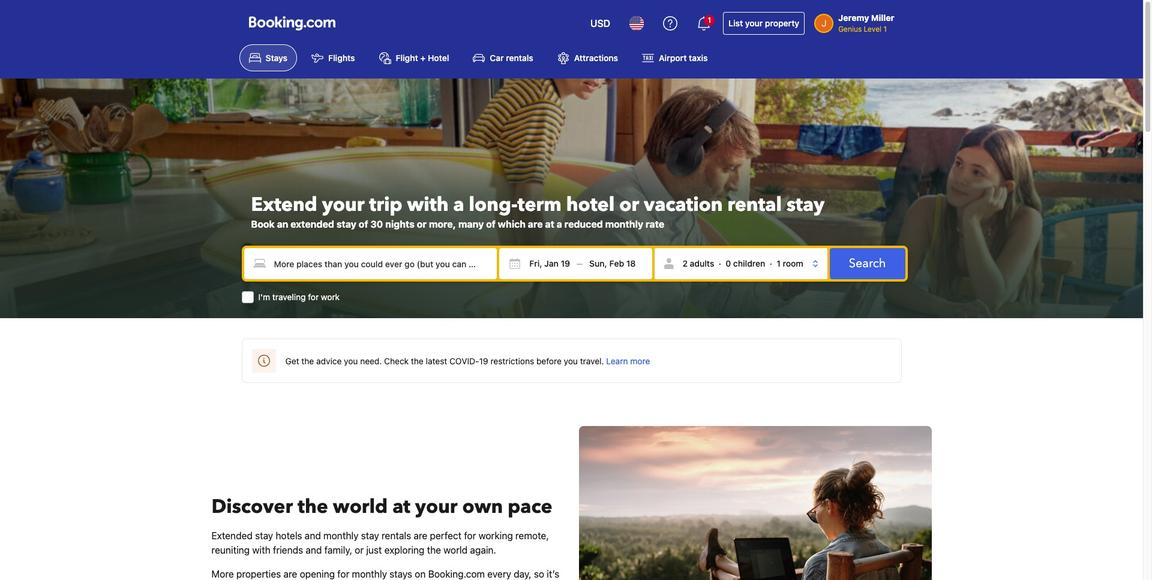 Task type: vqa. For each thing, say whether or not it's contained in the screenshot.
WITH
yes



Task type: locate. For each thing, give the bounding box(es) containing it.
0 horizontal spatial for
[[308, 292, 319, 303]]

0 vertical spatial and
[[305, 531, 321, 542]]

or right hotel
[[619, 192, 639, 219]]

1 horizontal spatial your
[[415, 495, 458, 521]]

hotel
[[428, 53, 449, 63]]

airport taxis
[[659, 53, 708, 63]]

travel.
[[580, 357, 604, 367]]

rentals
[[506, 53, 533, 63], [382, 531, 411, 542]]

rentals right car
[[506, 53, 533, 63]]

on
[[415, 570, 426, 580]]

a
[[453, 192, 464, 219], [557, 219, 562, 230]]

extend your trip with a long-term hotel or vacation rental stay book an extended stay of 30 nights or more, many of which are at a reduced monthly rate
[[251, 192, 825, 230]]

svg image left fri,
[[509, 258, 521, 270]]

2 vertical spatial your
[[415, 495, 458, 521]]

for down family,
[[337, 570, 349, 580]]

19 inside search field
[[561, 259, 570, 269]]

0 vertical spatial at
[[545, 219, 554, 230]]

2 vertical spatial are
[[284, 570, 297, 580]]

for inside more properties are opening for monthly stays on booking.com every day, so it's
[[337, 570, 349, 580]]

room
[[783, 259, 803, 269]]

1 horizontal spatial you
[[564, 357, 578, 367]]

1 vertical spatial a
[[557, 219, 562, 230]]

for
[[308, 292, 319, 303], [464, 531, 476, 542], [337, 570, 349, 580]]

miller
[[871, 13, 895, 23]]

your up extended
[[322, 192, 365, 219]]

hotel
[[566, 192, 615, 219]]

for up again. at the bottom left
[[464, 531, 476, 542]]

and up opening
[[306, 546, 322, 556]]

0 horizontal spatial your
[[322, 192, 365, 219]]

1 vertical spatial and
[[306, 546, 322, 556]]

stay
[[787, 192, 825, 219], [337, 219, 356, 230], [255, 531, 273, 542], [361, 531, 379, 542]]

of left '30'
[[359, 219, 368, 230]]

airport taxis link
[[633, 44, 717, 72]]

get the advice you need. check the latest covid-19 restrictions before you travel. learn more
[[285, 357, 650, 367]]

2 horizontal spatial 1
[[884, 25, 887, 34]]

are inside extended stay hotels and monthly stay rentals are perfect for working remote, reuniting with friends and family, or just exploring the world again.
[[414, 531, 427, 542]]

of down long-
[[486, 219, 496, 230]]

every
[[487, 570, 511, 580]]

monthly inside more properties are opening for monthly stays on booking.com every day, so it's
[[352, 570, 387, 580]]

flight
[[396, 53, 418, 63]]

your inside extend your trip with a long-term hotel or vacation rental stay book an extended stay of 30 nights or more, many of which are at a reduced monthly rate
[[322, 192, 365, 219]]

0 vertical spatial with
[[407, 192, 449, 219]]

work
[[321, 292, 340, 303]]

of
[[359, 219, 368, 230], [486, 219, 496, 230]]

0 vertical spatial monthly
[[605, 219, 644, 230]]

you
[[344, 357, 358, 367], [564, 357, 578, 367]]

with inside extend your trip with a long-term hotel or vacation rental stay book an extended stay of 30 nights or more, many of which are at a reduced monthly rate
[[407, 192, 449, 219]]

vacation
[[644, 192, 723, 219]]

2 vertical spatial or
[[355, 546, 364, 556]]

search
[[849, 256, 886, 272]]

or left more, in the left top of the page
[[417, 219, 427, 230]]

exploring
[[384, 546, 425, 556]]

1 svg image from the left
[[509, 258, 521, 270]]

rentals up exploring
[[382, 531, 411, 542]]

your
[[745, 18, 763, 28], [322, 192, 365, 219], [415, 495, 458, 521]]

monthly left rate
[[605, 219, 644, 230]]

monthly up family,
[[323, 531, 359, 542]]

0 vertical spatial or
[[619, 192, 639, 219]]

0 vertical spatial a
[[453, 192, 464, 219]]

1 horizontal spatial of
[[486, 219, 496, 230]]

1 horizontal spatial 19
[[561, 259, 570, 269]]

1 you from the left
[[344, 357, 358, 367]]

2 horizontal spatial for
[[464, 531, 476, 542]]

18 right sun, at the right top of the page
[[613, 253, 619, 259]]

0 horizontal spatial or
[[355, 546, 364, 556]]

2 vertical spatial for
[[337, 570, 349, 580]]

you left travel.
[[564, 357, 578, 367]]

0 vertical spatial world
[[333, 495, 388, 521]]

the
[[302, 357, 314, 367], [411, 357, 424, 367], [298, 495, 328, 521], [427, 546, 441, 556]]

1 vertical spatial world
[[444, 546, 468, 556]]

world up extended stay hotels and monthly stay rentals are perfect for working remote, reuniting with friends and family, or just exploring the world again.
[[333, 495, 388, 521]]

stay left "hotels"
[[255, 531, 273, 542]]

1 horizontal spatial with
[[407, 192, 449, 219]]

0 vertical spatial rentals
[[506, 53, 533, 63]]

0 horizontal spatial are
[[284, 570, 297, 580]]

0 horizontal spatial a
[[453, 192, 464, 219]]

· right children
[[770, 259, 772, 269]]

18
[[613, 253, 619, 259], [626, 259, 636, 269]]

1 left list
[[708, 16, 711, 25]]

svg image
[[509, 258, 521, 270], [589, 258, 601, 270]]

1 horizontal spatial svg image
[[589, 258, 601, 270]]

and
[[305, 531, 321, 542], [306, 546, 322, 556]]

world down perfect
[[444, 546, 468, 556]]

with up more, in the left top of the page
[[407, 192, 449, 219]]

own
[[462, 495, 503, 521]]

the down perfect
[[427, 546, 441, 556]]

i'm traveling for work
[[258, 292, 340, 303]]

jeremy miller genius level 1
[[839, 13, 895, 34]]

1 horizontal spatial 1
[[777, 259, 781, 269]]

1 horizontal spatial rentals
[[506, 53, 533, 63]]

0 horizontal spatial of
[[359, 219, 368, 230]]

0 horizontal spatial ·
[[719, 259, 721, 269]]

1 horizontal spatial world
[[444, 546, 468, 556]]

monthly down just
[[352, 570, 387, 580]]

0 vertical spatial for
[[308, 292, 319, 303]]

for left work
[[308, 292, 319, 303]]

2 horizontal spatial your
[[745, 18, 763, 28]]

family,
[[324, 546, 352, 556]]

18 right feb
[[626, 259, 636, 269]]

your right list
[[745, 18, 763, 28]]

monthly inside extended stay hotels and monthly stay rentals are perfect for working remote, reuniting with friends and family, or just exploring the world again.
[[323, 531, 359, 542]]

taxis
[[689, 53, 708, 63]]

car rentals link
[[464, 44, 543, 72]]

day,
[[514, 570, 532, 580]]

and right "hotels"
[[305, 531, 321, 542]]

1 inside the jeremy miller genius level 1
[[884, 25, 887, 34]]

0 horizontal spatial svg image
[[509, 258, 521, 270]]

nights
[[385, 219, 415, 230]]

are down friends
[[284, 570, 297, 580]]

2 horizontal spatial are
[[528, 219, 543, 230]]

1 left room
[[777, 259, 781, 269]]

0 vertical spatial 19
[[561, 259, 570, 269]]

rentals inside extended stay hotels and monthly stay rentals are perfect for working remote, reuniting with friends and family, or just exploring the world again.
[[382, 531, 411, 542]]

1 vertical spatial monthly
[[323, 531, 359, 542]]

a up many
[[453, 192, 464, 219]]

just
[[366, 546, 382, 556]]

0 horizontal spatial with
[[252, 546, 270, 556]]

1 horizontal spatial at
[[545, 219, 554, 230]]

0 vertical spatial are
[[528, 219, 543, 230]]

2 svg image from the left
[[589, 258, 601, 270]]

more,
[[429, 219, 456, 230]]

1 vertical spatial for
[[464, 531, 476, 542]]

1 vertical spatial are
[[414, 531, 427, 542]]

extended stay hotels and monthly stay rentals are perfect for working remote, reuniting with friends and family, or just exploring the world again.
[[212, 531, 549, 556]]

the left latest
[[411, 357, 424, 367]]

jan
[[544, 259, 559, 269]]

extended
[[212, 531, 253, 542]]

0 horizontal spatial rentals
[[382, 531, 411, 542]]

latest
[[426, 357, 447, 367]]

1 vertical spatial at
[[393, 495, 410, 521]]

are
[[528, 219, 543, 230], [414, 531, 427, 542], [284, 570, 297, 580]]

advice
[[316, 357, 342, 367]]

1 vertical spatial rentals
[[382, 531, 411, 542]]

are down term
[[528, 219, 543, 230]]

1 horizontal spatial for
[[337, 570, 349, 580]]

19 left restrictions
[[479, 357, 488, 367]]

a left "reduced"
[[557, 219, 562, 230]]

get
[[285, 357, 299, 367]]

learn
[[606, 357, 628, 367]]

you left need.
[[344, 357, 358, 367]]

stay right rental
[[787, 192, 825, 219]]

your up perfect
[[415, 495, 458, 521]]

monthly
[[605, 219, 644, 230], [323, 531, 359, 542], [352, 570, 387, 580]]

1 inside "button"
[[708, 16, 711, 25]]

19 right jan at the top left
[[561, 259, 570, 269]]

1 horizontal spatial are
[[414, 531, 427, 542]]

discover the world at your own pace
[[212, 495, 553, 521]]

i'm
[[258, 292, 270, 303]]

again.
[[470, 546, 496, 556]]

at up extended stay hotels and monthly stay rentals are perfect for working remote, reuniting with friends and family, or just exploring the world again.
[[393, 495, 410, 521]]

· left 0
[[719, 259, 721, 269]]

2 vertical spatial monthly
[[352, 570, 387, 580]]

1 vertical spatial your
[[322, 192, 365, 219]]

1 horizontal spatial ·
[[770, 259, 772, 269]]

0 vertical spatial your
[[745, 18, 763, 28]]

discover
[[212, 495, 293, 521]]

world
[[333, 495, 388, 521], [444, 546, 468, 556]]

0 horizontal spatial 19
[[479, 357, 488, 367]]

list your property link
[[723, 12, 805, 35]]

stay left '30'
[[337, 219, 356, 230]]

rate
[[646, 219, 664, 230]]

0 horizontal spatial you
[[344, 357, 358, 367]]

for inside extended stay hotels and monthly stay rentals are perfect for working remote, reuniting with friends and family, or just exploring the world again.
[[464, 531, 476, 542]]

friends
[[273, 546, 303, 556]]

svg image left feb
[[589, 258, 601, 270]]

with
[[407, 192, 449, 219], [252, 546, 270, 556]]

1 vertical spatial with
[[252, 546, 270, 556]]

restrictions
[[491, 357, 534, 367]]

stays
[[390, 570, 412, 580]]

many
[[458, 219, 484, 230]]

1 · from the left
[[719, 259, 721, 269]]

or left just
[[355, 546, 364, 556]]

with up properties
[[252, 546, 270, 556]]

None search field
[[242, 246, 908, 304]]

at
[[545, 219, 554, 230], [393, 495, 410, 521]]

1 down miller
[[884, 25, 887, 34]]

or
[[619, 192, 639, 219], [417, 219, 427, 230], [355, 546, 364, 556]]

at down term
[[545, 219, 554, 230]]

which
[[498, 219, 526, 230]]

are up exploring
[[414, 531, 427, 542]]

stay up just
[[361, 531, 379, 542]]

reduced
[[565, 219, 603, 230]]

0 horizontal spatial 1
[[708, 16, 711, 25]]

fri, jan 19
[[530, 259, 570, 269]]

long-
[[469, 192, 518, 219]]

1 vertical spatial or
[[417, 219, 427, 230]]



Task type: describe. For each thing, give the bounding box(es) containing it.
airport
[[659, 53, 687, 63]]

attractions
[[574, 53, 618, 63]]

with inside extended stay hotels and monthly stay rentals are perfect for working remote, reuniting with friends and family, or just exploring the world again.
[[252, 546, 270, 556]]

usd
[[591, 18, 610, 29]]

pace
[[508, 495, 553, 521]]

stays link
[[239, 44, 297, 72]]

1 button
[[690, 9, 719, 38]]

more
[[630, 357, 650, 367]]

covid-
[[450, 357, 479, 367]]

car
[[490, 53, 504, 63]]

1 horizontal spatial or
[[417, 219, 427, 230]]

fri,
[[530, 259, 542, 269]]

term
[[518, 192, 562, 219]]

children
[[733, 259, 765, 269]]

list your property
[[729, 18, 800, 28]]

+
[[420, 53, 426, 63]]

an
[[277, 219, 288, 230]]

properties
[[236, 570, 281, 580]]

monthly inside extend your trip with a long-term hotel or vacation rental stay book an extended stay of 30 nights or more, many of which are at a reduced monthly rate
[[605, 219, 644, 230]]

opening
[[300, 570, 335, 580]]

adults
[[690, 259, 714, 269]]

it's
[[547, 570, 559, 580]]

flight + hotel
[[396, 53, 449, 63]]

book
[[251, 219, 275, 230]]

usd button
[[583, 9, 618, 38]]

traveling
[[272, 292, 306, 303]]

30
[[371, 219, 383, 230]]

2 you from the left
[[564, 357, 578, 367]]

booking.com online hotel reservations image
[[249, 16, 335, 31]]

svg image for fri, jan 19
[[509, 258, 521, 270]]

your for trip
[[322, 192, 365, 219]]

more properties are opening for monthly stays on booking.com every day, so it's
[[212, 570, 559, 581]]

remote,
[[516, 531, 549, 542]]

so
[[534, 570, 544, 580]]

the up "hotels"
[[298, 495, 328, 521]]

none search field containing search
[[242, 246, 908, 304]]

Type your destination search field
[[244, 249, 497, 280]]

feb
[[609, 259, 624, 269]]

attractions link
[[548, 44, 628, 72]]

level
[[864, 25, 882, 34]]

1 vertical spatial 19
[[479, 357, 488, 367]]

2 adults · 0 children · 1 room
[[683, 259, 803, 269]]

1 inside search field
[[777, 259, 781, 269]]

0 horizontal spatial 18
[[613, 253, 619, 259]]

flight + hotel link
[[369, 44, 459, 72]]

working
[[479, 531, 513, 542]]

list
[[729, 18, 743, 28]]

reuniting
[[212, 546, 250, 556]]

0 horizontal spatial world
[[333, 495, 388, 521]]

property
[[765, 18, 800, 28]]

flights
[[328, 53, 355, 63]]

svg image for sun, feb 18
[[589, 258, 601, 270]]

need.
[[360, 357, 382, 367]]

stays
[[266, 53, 288, 63]]

2 · from the left
[[770, 259, 772, 269]]

1 of from the left
[[359, 219, 368, 230]]

at inside extend your trip with a long-term hotel or vacation rental stay book an extended stay of 30 nights or more, many of which are at a reduced monthly rate
[[545, 219, 554, 230]]

your for property
[[745, 18, 763, 28]]

more
[[212, 570, 234, 580]]

flights link
[[302, 44, 365, 72]]

or inside extended stay hotels and monthly stay rentals are perfect for working remote, reuniting with friends and family, or just exploring the world again.
[[355, 546, 364, 556]]

1 horizontal spatial a
[[557, 219, 562, 230]]

search button
[[830, 249, 905, 280]]

extended
[[291, 219, 334, 230]]

learn more link
[[606, 357, 650, 367]]

car rentals
[[490, 53, 533, 63]]

0
[[726, 259, 731, 269]]

sun, feb 18
[[589, 259, 636, 269]]

jeremy
[[839, 13, 869, 23]]

perfect
[[430, 531, 462, 542]]

rental
[[728, 192, 782, 219]]

booking.com
[[428, 570, 485, 580]]

world inside extended stay hotels and monthly stay rentals are perfect for working remote, reuniting with friends and family, or just exploring the world again.
[[444, 546, 468, 556]]

0 horizontal spatial at
[[393, 495, 410, 521]]

2
[[683, 259, 688, 269]]

are inside extend your trip with a long-term hotel or vacation rental stay book an extended stay of 30 nights or more, many of which are at a reduced monthly rate
[[528, 219, 543, 230]]

hotels
[[276, 531, 302, 542]]

the inside extended stay hotels and monthly stay rentals are perfect for working remote, reuniting with friends and family, or just exploring the world again.
[[427, 546, 441, 556]]

before
[[537, 357, 562, 367]]

are inside more properties are opening for monthly stays on booking.com every day, so it's
[[284, 570, 297, 580]]

for inside search field
[[308, 292, 319, 303]]

trip
[[369, 192, 402, 219]]

the right the get
[[302, 357, 314, 367]]

1 horizontal spatial 18
[[626, 259, 636, 269]]

2 horizontal spatial or
[[619, 192, 639, 219]]

2 of from the left
[[486, 219, 496, 230]]

genius
[[839, 25, 862, 34]]

check
[[384, 357, 409, 367]]

extend
[[251, 192, 317, 219]]

sun,
[[589, 259, 607, 269]]



